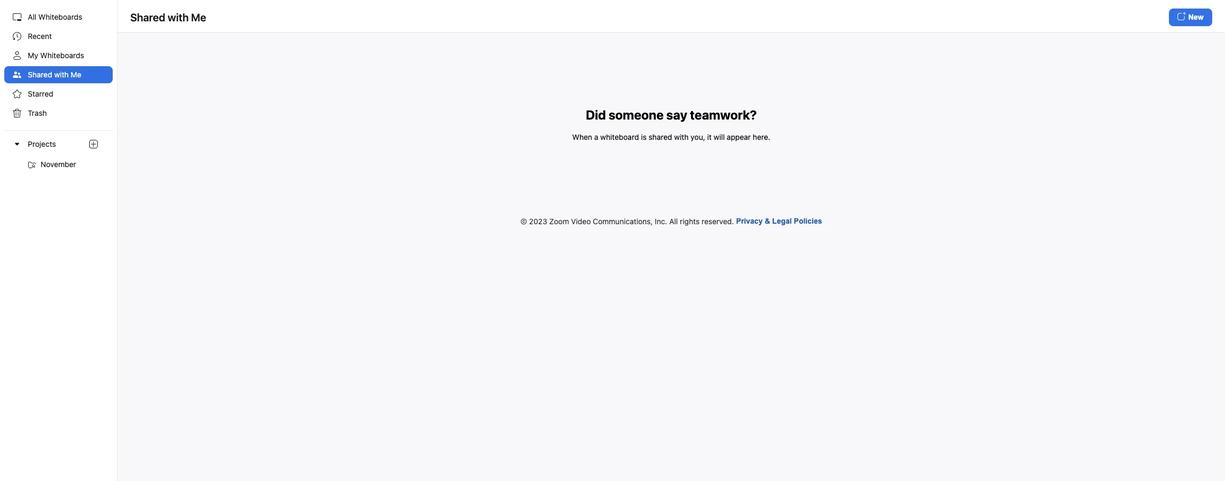 Task type: locate. For each thing, give the bounding box(es) containing it.
whiteboards
[[38, 12, 82, 21], [40, 51, 84, 60]]

0 vertical spatial me
[[191, 11, 206, 23]]

0 vertical spatial shared
[[130, 11, 165, 23]]

0 horizontal spatial shared
[[28, 70, 52, 79]]

1 horizontal spatial shared
[[130, 11, 165, 23]]

shared with me
[[130, 11, 206, 23], [28, 70, 81, 79]]

shared with me inside application
[[130, 11, 206, 23]]

inc.
[[655, 217, 668, 226]]

0 horizontal spatial all
[[28, 12, 36, 21]]

0 horizontal spatial with
[[54, 70, 69, 79]]

1 vertical spatial shared with me
[[28, 70, 81, 79]]

1 vertical spatial me
[[71, 70, 81, 79]]

menu bar
[[0, 0, 118, 481]]

november image
[[28, 161, 36, 170]]

all whiteboards
[[28, 12, 82, 21]]

2 horizontal spatial with
[[675, 133, 689, 142]]

rights
[[680, 217, 700, 226]]

new
[[1189, 13, 1204, 21]]

projects
[[28, 140, 56, 149]]

2 vertical spatial with
[[675, 133, 689, 142]]

video
[[571, 217, 591, 226]]

did
[[586, 107, 606, 122]]

0 horizontal spatial shared with me
[[28, 70, 81, 79]]

0 vertical spatial shared with me
[[130, 11, 206, 23]]

my
[[28, 51, 38, 60]]

november menu item
[[4, 156, 113, 173]]

all right the inc.
[[670, 217, 678, 226]]

menu item
[[0, 130, 117, 173]]

starred menu item
[[4, 85, 113, 103]]

all up the recent
[[28, 12, 36, 21]]

0 vertical spatial with
[[168, 11, 189, 23]]

will
[[714, 133, 725, 142]]

whiteboards down recent menu item at top
[[40, 51, 84, 60]]

is
[[641, 133, 647, 142]]

shared with me application
[[130, 9, 1213, 26]]

&
[[765, 217, 771, 225]]

appear
[[727, 133, 751, 142]]

1 vertical spatial all
[[670, 217, 678, 226]]

shared
[[649, 133, 672, 142]]

shared with me menu item
[[4, 66, 113, 83]]

recent menu item
[[4, 28, 113, 45]]

legal
[[773, 217, 792, 225]]

all
[[28, 12, 36, 21], [670, 217, 678, 226]]

whiteboard
[[601, 133, 639, 142]]

me inside 'shared with me' menu item
[[71, 70, 81, 79]]

0 vertical spatial all
[[28, 12, 36, 21]]

1 vertical spatial with
[[54, 70, 69, 79]]

0 horizontal spatial me
[[71, 70, 81, 79]]

whiteboards for all whiteboards
[[38, 12, 82, 21]]

menu bar containing all whiteboards
[[0, 0, 118, 481]]

whiteboards for my whiteboards
[[40, 51, 84, 60]]

communications,
[[593, 217, 653, 226]]

whiteboards up recent menu item at top
[[38, 12, 82, 21]]

with inside menu item
[[54, 70, 69, 79]]

1 vertical spatial whiteboards
[[40, 51, 84, 60]]

2023
[[529, 217, 547, 226]]

1 horizontal spatial with
[[168, 11, 189, 23]]

recent
[[28, 32, 52, 41]]

my whiteboards
[[28, 51, 84, 60]]

shared
[[130, 11, 165, 23], [28, 70, 52, 79]]

trash menu item
[[4, 105, 113, 122]]

me inside shared with me application
[[191, 11, 206, 23]]

me
[[191, 11, 206, 23], [71, 70, 81, 79]]

a
[[595, 133, 599, 142]]

1 horizontal spatial me
[[191, 11, 206, 23]]

here.
[[753, 133, 771, 142]]

1 horizontal spatial all
[[670, 217, 678, 226]]

1 vertical spatial shared
[[28, 70, 52, 79]]

0 vertical spatial whiteboards
[[38, 12, 82, 21]]

© 2023 zoom video communications, inc. all rights reserved. privacy & legal policies
[[521, 217, 823, 226]]

1 horizontal spatial shared with me
[[130, 11, 206, 23]]

with
[[168, 11, 189, 23], [54, 70, 69, 79], [675, 133, 689, 142]]

you,
[[691, 133, 706, 142]]



Task type: vqa. For each thing, say whether or not it's contained in the screenshot.
the recents
no



Task type: describe. For each thing, give the bounding box(es) containing it.
©
[[521, 217, 527, 226]]

shared with me inside menu item
[[28, 70, 81, 79]]

did someone say teamwork?
[[586, 107, 757, 122]]

shared inside application
[[130, 11, 165, 23]]

with inside application
[[168, 11, 189, 23]]

teamwork?
[[690, 107, 757, 122]]

privacy
[[736, 217, 763, 225]]

new button
[[1170, 9, 1213, 26]]

it
[[708, 133, 712, 142]]

my whiteboards menu item
[[4, 47, 113, 64]]

when a whiteboard is shared with you, it will appear here.
[[573, 133, 771, 142]]

reserved.
[[702, 217, 734, 226]]

privacy & legal policies button
[[736, 213, 823, 230]]

november
[[41, 160, 76, 169]]

policies
[[794, 217, 823, 225]]

say
[[667, 107, 688, 122]]

shared inside menu item
[[28, 70, 52, 79]]

trash
[[28, 108, 47, 118]]

all inside menu item
[[28, 12, 36, 21]]

starred
[[28, 89, 53, 98]]

zoom
[[549, 217, 569, 226]]

filled image
[[13, 71, 21, 79]]

all whiteboards menu item
[[4, 9, 113, 26]]

menu item containing projects
[[0, 130, 117, 173]]

someone
[[609, 107, 664, 122]]

when
[[573, 133, 593, 142]]



